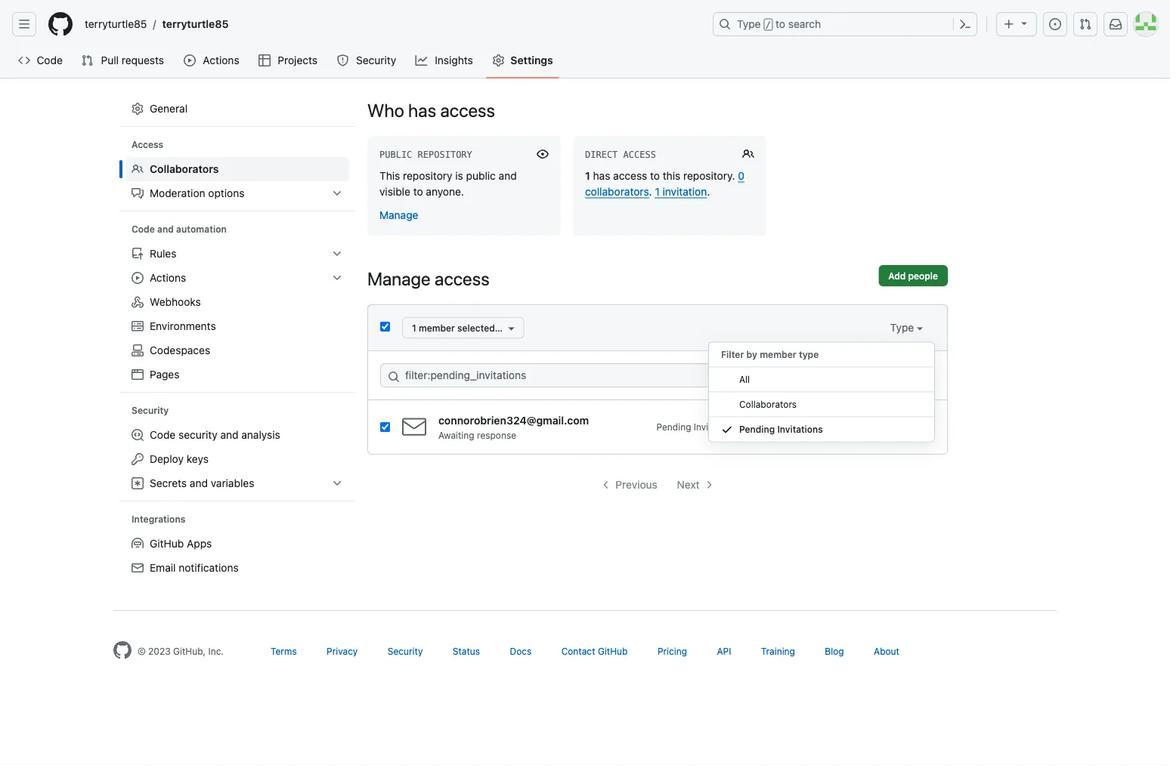Task type: describe. For each thing, give the bounding box(es) containing it.
0 vertical spatial security
[[356, 54, 396, 67]]

training link
[[761, 646, 795, 657]]

table image
[[258, 54, 271, 67]]

invite
[[694, 422, 717, 433]]

general link
[[125, 97, 349, 121]]

pull requests
[[101, 54, 164, 67]]

/ for type
[[766, 20, 771, 30]]

plus image
[[1003, 18, 1015, 30]]

server image
[[132, 321, 144, 333]]

all
[[739, 375, 750, 385]]

list containing terryturtle85 / terryturtle85
[[79, 12, 704, 36]]

0
[[738, 169, 745, 182]]

docs
[[510, 646, 532, 657]]

manage for manage link on the left of the page
[[380, 209, 418, 221]]

manage link
[[380, 209, 418, 221]]

0 vertical spatial security link
[[331, 49, 403, 72]]

invitation
[[663, 185, 707, 198]]

deploy keys
[[150, 453, 209, 466]]

email
[[150, 562, 176, 575]]

blog
[[825, 646, 844, 657]]

awaiting
[[438, 430, 474, 441]]

automation
[[176, 224, 227, 235]]

1 vertical spatial security link
[[388, 646, 423, 657]]

gear image
[[492, 54, 505, 67]]

key image
[[132, 454, 144, 466]]

email notifications
[[150, 562, 239, 575]]

selected…
[[457, 323, 503, 333]]

integrations list
[[125, 532, 349, 581]]

git pull request image
[[81, 54, 93, 67]]

previous page element
[[592, 473, 666, 497]]

connorobrien324@gmail.com
[[438, 414, 589, 427]]

2 vertical spatial security
[[388, 646, 423, 657]]

security
[[178, 429, 217, 441]]

response
[[477, 430, 516, 441]]

gear image
[[132, 103, 144, 115]]

is
[[455, 169, 463, 182]]

next
[[677, 479, 700, 491]]

invitation connorobrien324@gmail.com checkbox
[[380, 423, 390, 432]]

blog link
[[825, 646, 844, 657]]

pending for pending invite
[[657, 422, 691, 433]]

search
[[788, 18, 821, 30]]

terms link
[[271, 646, 297, 657]]

pull
[[101, 54, 119, 67]]

copy invite link image
[[720, 421, 732, 434]]

hubot image
[[132, 538, 144, 550]]

. 1 invitation .
[[649, 185, 710, 198]]

webhooks link
[[125, 290, 349, 314]]

actions link
[[178, 49, 246, 72]]

graph image
[[416, 54, 428, 67]]

public inside this repository is public and visible to anyone.
[[466, 169, 496, 182]]

command palette image
[[959, 18, 971, 30]]

access up 1 has access to this repository.
[[623, 150, 656, 160]]

github apps link
[[125, 532, 349, 556]]

to inside this repository is public and visible to anyone.
[[413, 185, 423, 198]]

collaborators inside the access list
[[150, 163, 219, 175]]

filter by member type
[[721, 350, 819, 360]]

1 horizontal spatial collaborators link
[[709, 393, 934, 418]]

apps
[[187, 538, 212, 550]]

0 horizontal spatial public
[[380, 150, 412, 160]]

collaborators
[[585, 185, 649, 198]]

manage access
[[367, 268, 490, 290]]

visible
[[380, 185, 410, 198]]

insights link
[[410, 49, 480, 72]]

access
[[132, 139, 163, 150]]

anyone.
[[426, 185, 464, 198]]

2 horizontal spatial to
[[776, 18, 786, 30]]

direct
[[585, 150, 618, 160]]

and inside this repository is public and visible to anyone.
[[499, 169, 517, 182]]

contact github link
[[561, 646, 628, 657]]

contact github
[[561, 646, 628, 657]]

people
[[908, 271, 938, 281]]

environments
[[150, 320, 216, 333]]

play image
[[184, 54, 196, 67]]

webhooks
[[150, 296, 201, 308]]

1 horizontal spatial member
[[760, 350, 797, 360]]

access down insights
[[440, 100, 495, 121]]

privacy
[[327, 646, 358, 657]]

pricing
[[658, 646, 687, 657]]

add people button
[[879, 265, 948, 287]]

1 has access to this repository.
[[585, 169, 738, 182]]

©
[[138, 646, 146, 657]]

codespaces link
[[125, 339, 349, 363]]

2023
[[148, 646, 171, 657]]

repository.
[[683, 169, 735, 182]]

type / to search
[[737, 18, 821, 30]]

github,
[[173, 646, 206, 657]]

analysis
[[241, 429, 280, 441]]

about link
[[874, 646, 900, 657]]

code and automation
[[132, 224, 227, 235]]

codespaces image
[[132, 345, 144, 357]]

0 horizontal spatial homepage image
[[48, 12, 73, 36]]

integrations
[[132, 514, 185, 525]]

notifications image
[[1110, 18, 1122, 30]]

previous
[[616, 479, 658, 491]]

type
[[799, 350, 819, 360]]

by
[[747, 350, 757, 360]]

who has access
[[367, 100, 495, 121]]

pending invitations
[[739, 425, 823, 435]]

email notifications link
[[125, 556, 349, 581]]

codespaces
[[150, 344, 210, 357]]

api
[[717, 646, 731, 657]]

this repository is public and visible to anyone.
[[380, 169, 517, 198]]

/ for terryturtle85
[[153, 18, 156, 30]]

pages
[[150, 369, 180, 381]]

1 horizontal spatial github
[[598, 646, 628, 657]]

type button
[[890, 320, 923, 336]]

who
[[367, 100, 404, 121]]

webhook image
[[132, 296, 144, 308]]



Task type: vqa. For each thing, say whether or not it's contained in the screenshot.
BURTON007 to the left
no



Task type: locate. For each thing, give the bounding box(es) containing it.
repository up is
[[418, 150, 472, 160]]

2 vertical spatial to
[[413, 185, 423, 198]]

1 vertical spatial member
[[760, 350, 797, 360]]

0 vertical spatial repository
[[418, 150, 472, 160]]

github up email
[[150, 538, 184, 550]]

0 vertical spatial people image
[[742, 148, 755, 160]]

pending invitations link
[[709, 418, 934, 443]]

training
[[761, 646, 795, 657]]

collaborators link up invitations
[[709, 393, 934, 418]]

terryturtle85 up play image
[[162, 18, 229, 30]]

settings link
[[486, 49, 559, 72]]

keys
[[187, 453, 209, 466]]

list
[[79, 12, 704, 36]]

docs link
[[510, 646, 532, 657]]

0 vertical spatial to
[[776, 18, 786, 30]]

type for type
[[890, 322, 917, 334]]

requests
[[122, 54, 164, 67]]

1 vertical spatial repository
[[403, 169, 453, 182]]

1 horizontal spatial to
[[650, 169, 660, 182]]

and left 'automation'
[[157, 224, 174, 235]]

0 vertical spatial 1
[[585, 169, 590, 182]]

0 horizontal spatial collaborators link
[[125, 157, 349, 181]]

security list
[[125, 423, 349, 496]]

actions
[[203, 54, 239, 67]]

2 vertical spatial 1
[[412, 323, 416, 333]]

1 horizontal spatial has
[[593, 169, 610, 182]]

1 horizontal spatial type
[[890, 322, 917, 334]]

code and automation list
[[125, 242, 349, 387]]

manage down manage link on the left of the page
[[367, 268, 431, 290]]

1 vertical spatial manage
[[367, 268, 431, 290]]

search image
[[388, 371, 400, 383]]

1 vertical spatial type
[[890, 322, 917, 334]]

0 vertical spatial has
[[408, 100, 436, 121]]

and right is
[[499, 169, 517, 182]]

type inside popup button
[[890, 322, 917, 334]]

and up 'deploy keys' link
[[220, 429, 239, 441]]

1 for 1 has access to this repository.
[[585, 169, 590, 182]]

code left 'automation'
[[132, 224, 155, 235]]

0 vertical spatial member
[[419, 323, 455, 333]]

1 for 1 member selected…
[[412, 323, 416, 333]]

terryturtle85 link
[[79, 12, 153, 36], [156, 12, 235, 36]]

1 horizontal spatial pending
[[739, 425, 775, 435]]

to right visible
[[413, 185, 423, 198]]

deploy
[[150, 453, 184, 466]]

1 horizontal spatial collaborators
[[739, 400, 797, 410]]

to left search on the right top
[[776, 18, 786, 30]]

2 vertical spatial code
[[150, 429, 176, 441]]

eye image
[[537, 148, 549, 160]]

about
[[874, 646, 900, 657]]

1 vertical spatial has
[[593, 169, 610, 182]]

shield image
[[337, 54, 349, 67]]

code security and analysis link
[[125, 423, 349, 448]]

privacy link
[[327, 646, 358, 657]]

1 vertical spatial homepage image
[[113, 642, 132, 660]]

homepage image left ©
[[113, 642, 132, 660]]

people image
[[742, 148, 755, 160], [132, 163, 144, 175]]

add people
[[889, 271, 938, 281]]

member left selected…
[[419, 323, 455, 333]]

manage
[[380, 209, 418, 221], [367, 268, 431, 290]]

pending inside "link"
[[739, 425, 775, 435]]

security up "codescan" icon
[[132, 406, 169, 416]]

. down repository. at the top right of page
[[707, 185, 710, 198]]

has down direct
[[593, 169, 610, 182]]

1 horizontal spatial 1
[[585, 169, 590, 182]]

security right shield image
[[356, 54, 396, 67]]

to
[[776, 18, 786, 30], [650, 169, 660, 182], [413, 185, 423, 198]]

0 horizontal spatial collaborators
[[150, 163, 219, 175]]

. down 1 has access to this repository.
[[649, 185, 652, 198]]

code inside security list
[[150, 429, 176, 441]]

direct access
[[585, 150, 656, 160]]

repository for public
[[418, 150, 472, 160]]

invitations
[[777, 425, 823, 435]]

1 down 1 has access to this repository.
[[655, 185, 660, 198]]

security link
[[331, 49, 403, 72], [388, 646, 423, 657]]

status
[[453, 646, 480, 657]]

2 vertical spatial and
[[220, 429, 239, 441]]

people image inside the access list
[[132, 163, 144, 175]]

1 horizontal spatial homepage image
[[113, 642, 132, 660]]

terryturtle85
[[85, 18, 147, 30], [162, 18, 229, 30]]

has
[[408, 100, 436, 121], [593, 169, 610, 182]]

access
[[440, 100, 495, 121], [623, 150, 656, 160], [613, 169, 647, 182], [435, 268, 490, 290]]

repository
[[418, 150, 472, 160], [403, 169, 453, 182]]

0 horizontal spatial terryturtle85 link
[[79, 12, 153, 36]]

1 horizontal spatial terryturtle85
[[162, 18, 229, 30]]

check image
[[721, 424, 733, 436]]

pricing link
[[658, 646, 687, 657]]

0 horizontal spatial to
[[413, 185, 423, 198]]

code for code security and analysis
[[150, 429, 176, 441]]

menu containing filter by member type
[[708, 336, 935, 455]]

0 collaborators link
[[585, 169, 745, 198]]

repository for this
[[403, 169, 453, 182]]

git pull request image
[[1080, 18, 1092, 30]]

0 vertical spatial type
[[737, 18, 761, 30]]

code for code and automation
[[132, 224, 155, 235]]

status link
[[453, 646, 480, 657]]

2 horizontal spatial 1
[[655, 185, 660, 198]]

1 horizontal spatial .
[[707, 185, 710, 198]]

access up collaborators
[[613, 169, 647, 182]]

0 horizontal spatial and
[[157, 224, 174, 235]]

all link
[[709, 368, 934, 393]]

1 vertical spatial security
[[132, 406, 169, 416]]

0 vertical spatial collaborators
[[150, 163, 219, 175]]

has for who
[[408, 100, 436, 121]]

terryturtle85 up pull at the top of the page
[[85, 18, 147, 30]]

0 vertical spatial code
[[37, 54, 63, 67]]

1 vertical spatial 1
[[655, 185, 660, 198]]

people image up the 0
[[742, 148, 755, 160]]

1 vertical spatial and
[[157, 224, 174, 235]]

code
[[37, 54, 63, 67], [132, 224, 155, 235], [150, 429, 176, 441]]

terryturtle85 link up play image
[[156, 12, 235, 36]]

this
[[380, 169, 400, 182]]

this
[[663, 169, 681, 182]]

1 inside popup button
[[412, 323, 416, 333]]

projects link
[[252, 49, 325, 72]]

code image
[[18, 54, 30, 67]]

type down add
[[890, 322, 917, 334]]

.
[[649, 185, 652, 198], [707, 185, 710, 198]]

mail image
[[132, 562, 144, 575]]

1 vertical spatial people image
[[132, 163, 144, 175]]

/ inside terryturtle85 / terryturtle85
[[153, 18, 156, 30]]

/ inside type / to search
[[766, 20, 771, 30]]

0 horizontal spatial has
[[408, 100, 436, 121]]

member inside popup button
[[419, 323, 455, 333]]

pull requests link
[[75, 49, 172, 72]]

issue opened image
[[1049, 18, 1061, 30]]

0 vertical spatial collaborators link
[[125, 157, 349, 181]]

github apps
[[150, 538, 212, 550]]

contact
[[561, 646, 595, 657]]

1 vertical spatial collaborators
[[739, 400, 797, 410]]

access up 1 member selected… popup button
[[435, 268, 490, 290]]

collaborators up pending invitations
[[739, 400, 797, 410]]

0 horizontal spatial .
[[649, 185, 652, 198]]

0 horizontal spatial people image
[[132, 163, 144, 175]]

pending invite
[[657, 422, 717, 433]]

homepage image
[[48, 12, 73, 36], [113, 642, 132, 660]]

member right by
[[760, 350, 797, 360]]

inc.
[[208, 646, 224, 657]]

public           repository
[[380, 150, 472, 160]]

0 horizontal spatial github
[[150, 538, 184, 550]]

repository down public           repository
[[403, 169, 453, 182]]

0 horizontal spatial 1
[[412, 323, 416, 333]]

1 horizontal spatial /
[[766, 20, 771, 30]]

0 horizontal spatial pending
[[657, 422, 691, 433]]

/ up the "requests"
[[153, 18, 156, 30]]

terms
[[271, 646, 297, 657]]

Find a collaborator… search field
[[380, 364, 935, 388]]

1 down manage access
[[412, 323, 416, 333]]

pages link
[[125, 363, 349, 387]]

filter
[[721, 350, 744, 360]]

collaborators inside menu
[[739, 400, 797, 410]]

1 vertical spatial code
[[132, 224, 155, 235]]

terryturtle85 link up pull at the top of the page
[[79, 12, 153, 36]]

access list
[[125, 157, 349, 206]]

1 vertical spatial collaborators link
[[709, 393, 934, 418]]

1 . from the left
[[649, 185, 652, 198]]

deploy keys link
[[125, 448, 349, 472]]

code link
[[12, 49, 69, 72]]

0 horizontal spatial member
[[419, 323, 455, 333]]

pending right check icon
[[739, 425, 775, 435]]

0 vertical spatial and
[[499, 169, 517, 182]]

0 collaborators
[[585, 169, 745, 198]]

1 terryturtle85 from the left
[[85, 18, 147, 30]]

1 vertical spatial github
[[598, 646, 628, 657]]

code for code
[[37, 54, 63, 67]]

0 horizontal spatial terryturtle85
[[85, 18, 147, 30]]

2 terryturtle85 from the left
[[162, 18, 229, 30]]

github inside integrations list
[[150, 538, 184, 550]]

github right contact
[[598, 646, 628, 657]]

homepage image up code "link"
[[48, 12, 73, 36]]

and
[[499, 169, 517, 182], [157, 224, 174, 235], [220, 429, 239, 441]]

add
[[889, 271, 906, 281]]

0 vertical spatial public
[[380, 150, 412, 160]]

© 2023 github, inc.
[[138, 646, 224, 657]]

collaborators down access
[[150, 163, 219, 175]]

security link up who
[[331, 49, 403, 72]]

triangle down image
[[1018, 17, 1030, 29]]

1 invitation link
[[655, 185, 707, 198]]

manage down visible
[[380, 209, 418, 221]]

has right who
[[408, 100, 436, 121]]

security link left status
[[388, 646, 423, 657]]

collaborators link down general link at the left of page
[[125, 157, 349, 181]]

public right is
[[466, 169, 496, 182]]

codescan image
[[132, 429, 144, 441]]

0 horizontal spatial /
[[153, 18, 156, 30]]

1 terryturtle85 link from the left
[[79, 12, 153, 36]]

code inside "link"
[[37, 54, 63, 67]]

browser image
[[132, 369, 144, 381]]

None checkbox
[[380, 322, 390, 332]]

code up deploy
[[150, 429, 176, 441]]

to left this
[[650, 169, 660, 182]]

menu
[[708, 336, 935, 455]]

has for 1
[[593, 169, 610, 182]]

and inside security list
[[220, 429, 239, 441]]

environments link
[[125, 314, 349, 339]]

pending left invite
[[657, 422, 691, 433]]

pending for pending invitations
[[739, 425, 775, 435]]

type for type / to search
[[737, 18, 761, 30]]

api link
[[717, 646, 731, 657]]

general
[[150, 102, 188, 115]]

1 horizontal spatial people image
[[742, 148, 755, 160]]

0 horizontal spatial type
[[737, 18, 761, 30]]

/ left search on the right top
[[766, 20, 771, 30]]

people image down access
[[132, 163, 144, 175]]

2 terryturtle85 link from the left
[[156, 12, 235, 36]]

0 vertical spatial github
[[150, 538, 184, 550]]

type left search on the right top
[[737, 18, 761, 30]]

projects
[[278, 54, 318, 67]]

notifications
[[179, 562, 239, 575]]

repository inside this repository is public and visible to anyone.
[[403, 169, 453, 182]]

connorobrien324@gmail.com awaiting response
[[438, 414, 589, 441]]

2 horizontal spatial and
[[499, 169, 517, 182]]

1 member selected…
[[412, 323, 505, 333]]

collaborators link
[[125, 157, 349, 181], [709, 393, 934, 418]]

0 vertical spatial manage
[[380, 209, 418, 221]]

0 vertical spatial homepage image
[[48, 12, 73, 36]]

manage for manage access
[[367, 268, 431, 290]]

1 vertical spatial public
[[466, 169, 496, 182]]

code security and analysis
[[150, 429, 280, 441]]

1 horizontal spatial public
[[466, 169, 496, 182]]

2 . from the left
[[707, 185, 710, 198]]

1 member selected… button
[[402, 318, 524, 339]]

1 vertical spatial to
[[650, 169, 660, 182]]

next page element
[[669, 473, 723, 497]]

1 down direct
[[585, 169, 590, 182]]

public up this
[[380, 150, 412, 160]]

1 horizontal spatial terryturtle85 link
[[156, 12, 235, 36]]

security left status
[[388, 646, 423, 657]]

code right code icon
[[37, 54, 63, 67]]

1 horizontal spatial and
[[220, 429, 239, 441]]



